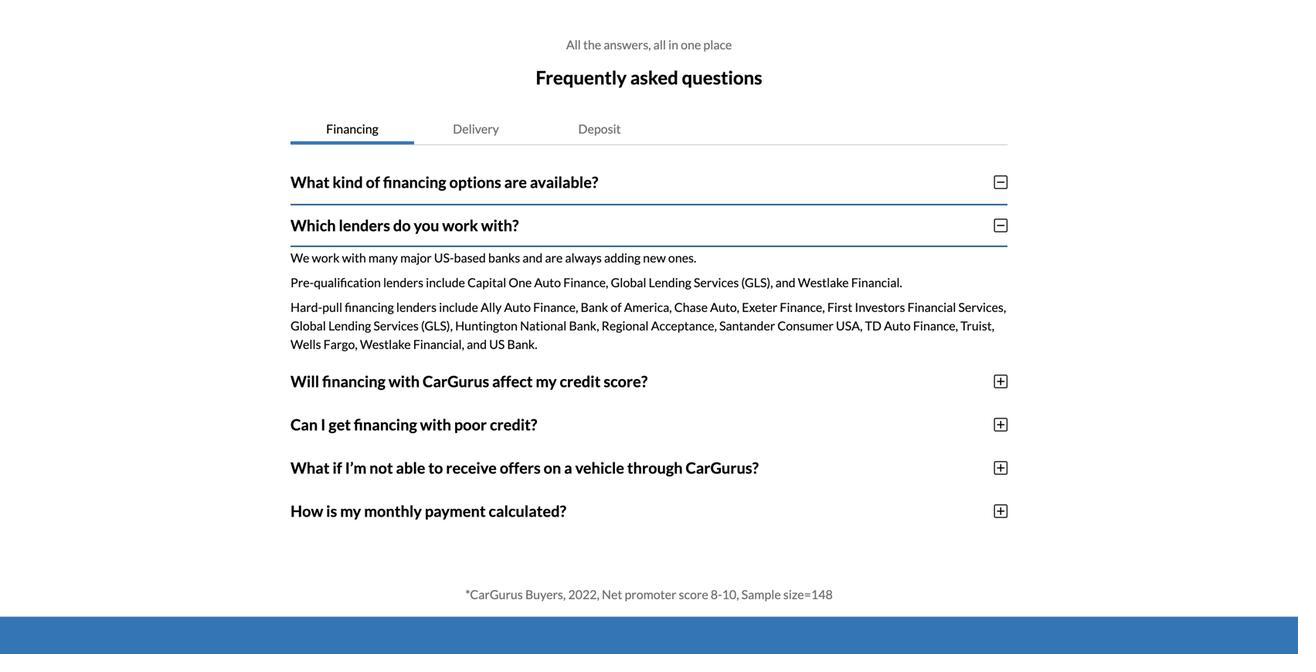 Task type: describe. For each thing, give the bounding box(es) containing it.
1 vertical spatial lenders
[[383, 275, 424, 290]]

finance, down always
[[564, 275, 609, 290]]

investors
[[855, 300, 906, 315]]

lenders inside dropdown button
[[339, 216, 390, 235]]

financial,
[[413, 337, 465, 352]]

which lenders do you work with? button
[[291, 204, 1008, 247]]

pre-qualification lenders include capital one auto finance, global lending services (gls), and westlake financial.
[[291, 275, 903, 290]]

usa,
[[837, 318, 863, 333]]

ally
[[481, 300, 502, 315]]

include inside hard-pull financing lenders include ally auto finance, bank of america, chase auto, exeter finance, first investors financial services, global lending services (gls), huntington national bank, regional acceptance, santander consumer usa, td auto finance, truist, wells fargo, westlake financial, and us bank.
[[439, 300, 479, 315]]

fargo,
[[324, 337, 358, 352]]

all
[[567, 37, 581, 52]]

1 horizontal spatial (gls),
[[742, 275, 774, 290]]

financing up which lenders do you work with?
[[383, 173, 447, 192]]

acceptance,
[[651, 318, 717, 333]]

cargurus?
[[686, 459, 759, 478]]

financing tab
[[291, 113, 414, 144]]

buyers,
[[526, 587, 566, 603]]

hard-
[[291, 300, 323, 315]]

truist,
[[961, 318, 995, 333]]

pull
[[323, 300, 343, 315]]

lenders inside hard-pull financing lenders include ally auto finance, bank of america, chase auto, exeter finance, first investors financial services, global lending services (gls), huntington national bank, regional acceptance, santander consumer usa, td auto finance, truist, wells fargo, westlake financial, and us bank.
[[397, 300, 437, 315]]

get
[[329, 416, 351, 434]]

how is my monthly payment calculated?
[[291, 502, 567, 521]]

santander
[[720, 318, 776, 333]]

banks
[[489, 250, 521, 265]]

credit
[[560, 373, 601, 391]]

auto for one
[[535, 275, 561, 290]]

offers
[[500, 459, 541, 478]]

can
[[291, 416, 318, 434]]

frequently
[[536, 66, 627, 89]]

with for many
[[342, 250, 366, 265]]

many
[[369, 250, 398, 265]]

kind
[[333, 173, 363, 192]]

qualification
[[314, 275, 381, 290]]

lending inside hard-pull financing lenders include ally auto finance, bank of america, chase auto, exeter finance, first investors financial services, global lending services (gls), huntington national bank, regional acceptance, santander consumer usa, td auto finance, truist, wells fargo, westlake financial, and us bank.
[[329, 318, 371, 333]]

deposit
[[579, 121, 621, 136]]

financing inside "dropdown button"
[[354, 416, 417, 434]]

you
[[414, 216, 440, 235]]

regional
[[602, 318, 649, 333]]

we work with many major us-based banks and are always adding new ones.
[[291, 250, 697, 265]]

0 horizontal spatial my
[[340, 502, 361, 521]]

us
[[490, 337, 505, 352]]

0 vertical spatial lending
[[649, 275, 692, 290]]

what if i'm not able to receive offers on a vehicle through cargurus? button
[[291, 447, 1008, 490]]

bank
[[581, 300, 609, 315]]

global inside hard-pull financing lenders include ally auto finance, bank of america, chase auto, exeter finance, first investors financial services, global lending services (gls), huntington national bank, regional acceptance, santander consumer usa, td auto finance, truist, wells fargo, westlake financial, and us bank.
[[291, 318, 326, 333]]

financing down the fargo, on the bottom left
[[322, 373, 386, 391]]

huntington
[[455, 318, 518, 333]]

capital
[[468, 275, 507, 290]]

national
[[520, 318, 567, 333]]

place
[[704, 37, 732, 52]]

deposit tab
[[538, 113, 662, 144]]

1 horizontal spatial and
[[523, 250, 543, 265]]

will
[[291, 373, 319, 391]]

westlake inside hard-pull financing lenders include ally auto finance, bank of america, chase auto, exeter finance, first investors financial services, global lending services (gls), huntington national bank, regional acceptance, santander consumer usa, td auto finance, truist, wells fargo, westlake financial, and us bank.
[[360, 337, 411, 352]]

always
[[565, 250, 602, 265]]

*cargurus buyers, 2022, net promoter score 8-10, sample size=148
[[466, 587, 833, 603]]

of inside what kind of financing options are available? dropdown button
[[366, 173, 380, 192]]

will financing with cargurus affect my credit score? button
[[291, 360, 1008, 403]]

i'm
[[345, 459, 367, 478]]

financial.
[[852, 275, 903, 290]]

of inside hard-pull financing lenders include ally auto finance, bank of america, chase auto, exeter finance, first investors financial services, global lending services (gls), huntington national bank, regional acceptance, santander consumer usa, td auto finance, truist, wells fargo, westlake financial, and us bank.
[[611, 300, 622, 315]]

not
[[370, 459, 393, 478]]

monthly
[[364, 502, 422, 521]]

what kind of financing options are available?
[[291, 173, 599, 192]]

cargurus
[[423, 373, 490, 391]]

options
[[450, 173, 502, 192]]

0 vertical spatial global
[[611, 275, 647, 290]]

can i get financing with poor credit? button
[[291, 403, 1008, 447]]

1 vertical spatial and
[[776, 275, 796, 290]]

america,
[[624, 300, 672, 315]]

ones.
[[669, 250, 697, 265]]

are inside dropdown button
[[505, 173, 527, 192]]

1 horizontal spatial my
[[536, 373, 557, 391]]

1 horizontal spatial are
[[545, 250, 563, 265]]

will financing with cargurus affect my credit score?
[[291, 373, 648, 391]]

i
[[321, 416, 326, 434]]

auto,
[[711, 300, 740, 315]]

credit?
[[490, 416, 538, 434]]

is
[[326, 502, 337, 521]]

minus square image for frequently asked questions
[[995, 175, 1008, 190]]

sample
[[742, 587, 781, 603]]

available?
[[530, 173, 599, 192]]

wells
[[291, 337, 321, 352]]

pre-
[[291, 275, 314, 290]]

one
[[509, 275, 532, 290]]



Task type: vqa. For each thing, say whether or not it's contained in the screenshot.
plus square icon corresponding to How is my monthly payment calculated?
yes



Task type: locate. For each thing, give the bounding box(es) containing it.
0 horizontal spatial (gls),
[[421, 318, 453, 333]]

based
[[454, 250, 486, 265]]

global down the "hard-"
[[291, 318, 326, 333]]

with inside "dropdown button"
[[420, 416, 452, 434]]

0 vertical spatial (gls),
[[742, 275, 774, 290]]

3 plus square image from the top
[[995, 504, 1008, 519]]

lending down ones.
[[649, 275, 692, 290]]

8-
[[711, 587, 723, 603]]

1 vertical spatial minus square image
[[995, 218, 1008, 233]]

0 vertical spatial plus square image
[[995, 417, 1008, 433]]

lending up the fargo, on the bottom left
[[329, 318, 371, 333]]

of up 'regional'
[[611, 300, 622, 315]]

1 vertical spatial global
[[291, 318, 326, 333]]

2 vertical spatial auto
[[885, 318, 911, 333]]

1 horizontal spatial services
[[694, 275, 739, 290]]

with?
[[481, 216, 519, 235]]

0 vertical spatial of
[[366, 173, 380, 192]]

0 vertical spatial include
[[426, 275, 465, 290]]

lending
[[649, 275, 692, 290], [329, 318, 371, 333]]

with up can i get financing with poor credit?
[[389, 373, 420, 391]]

work
[[443, 216, 478, 235], [312, 250, 340, 265]]

include
[[426, 275, 465, 290], [439, 300, 479, 315]]

services
[[694, 275, 739, 290], [374, 318, 419, 333]]

0 horizontal spatial of
[[366, 173, 380, 192]]

minus square image
[[995, 175, 1008, 190], [995, 218, 1008, 233]]

what for what kind of financing options are available?
[[291, 173, 330, 192]]

first
[[828, 300, 853, 315]]

financial
[[908, 300, 957, 315]]

2 horizontal spatial auto
[[885, 318, 911, 333]]

of right the kind
[[366, 173, 380, 192]]

westlake
[[798, 275, 849, 290], [360, 337, 411, 352]]

include down us-
[[426, 275, 465, 290]]

with
[[342, 250, 366, 265], [389, 373, 420, 391], [420, 416, 452, 434]]

1 vertical spatial services
[[374, 318, 419, 333]]

size=148
[[784, 587, 833, 603]]

how
[[291, 502, 323, 521]]

my right affect
[[536, 373, 557, 391]]

net
[[602, 587, 623, 603]]

1 horizontal spatial work
[[443, 216, 478, 235]]

finance, up the consumer
[[780, 300, 825, 315]]

1 vertical spatial westlake
[[360, 337, 411, 352]]

plus square image for what if i'm not able to receive offers on a vehicle through cargurus?
[[995, 461, 1008, 476]]

0 horizontal spatial are
[[505, 173, 527, 192]]

0 vertical spatial westlake
[[798, 275, 849, 290]]

my right 'is'
[[340, 502, 361, 521]]

and
[[523, 250, 543, 265], [776, 275, 796, 290], [467, 337, 487, 352]]

2 horizontal spatial and
[[776, 275, 796, 290]]

2022,
[[569, 587, 600, 603]]

plus square image for can i get financing with poor credit?
[[995, 417, 1008, 433]]

1 vertical spatial with
[[389, 373, 420, 391]]

and up exeter on the top right
[[776, 275, 796, 290]]

the
[[584, 37, 602, 52]]

*cargurus
[[466, 587, 523, 603]]

receive
[[446, 459, 497, 478]]

consumer
[[778, 318, 834, 333]]

are left always
[[545, 250, 563, 265]]

minus square image inside what kind of financing options are available? dropdown button
[[995, 175, 1008, 190]]

plus square image inside what if i'm not able to receive offers on a vehicle through cargurus? dropdown button
[[995, 461, 1008, 476]]

asked
[[631, 66, 679, 89]]

0 horizontal spatial lending
[[329, 318, 371, 333]]

financing
[[326, 121, 379, 136]]

0 vertical spatial with
[[342, 250, 366, 265]]

auto right one
[[535, 275, 561, 290]]

are
[[505, 173, 527, 192], [545, 250, 563, 265]]

0 vertical spatial services
[[694, 275, 739, 290]]

and up one
[[523, 250, 543, 265]]

in
[[669, 37, 679, 52]]

which lenders do you work with?
[[291, 216, 519, 235]]

adding
[[605, 250, 641, 265]]

services up financial, on the left of the page
[[374, 318, 419, 333]]

auto
[[535, 275, 561, 290], [504, 300, 531, 315], [885, 318, 911, 333]]

1 vertical spatial (gls),
[[421, 318, 453, 333]]

0 horizontal spatial work
[[312, 250, 340, 265]]

what left if
[[291, 459, 330, 478]]

we
[[291, 250, 310, 265]]

2 vertical spatial lenders
[[397, 300, 437, 315]]

minus square image inside which lenders do you work with? dropdown button
[[995, 218, 1008, 233]]

1 horizontal spatial auto
[[535, 275, 561, 290]]

financing down qualification
[[345, 300, 394, 315]]

0 horizontal spatial global
[[291, 318, 326, 333]]

minus square image for delivery
[[995, 218, 1008, 233]]

1 horizontal spatial lending
[[649, 275, 692, 290]]

plus square image inside the can i get financing with poor credit? "dropdown button"
[[995, 417, 1008, 433]]

2 plus square image from the top
[[995, 461, 1008, 476]]

poor
[[455, 416, 487, 434]]

0 vertical spatial and
[[523, 250, 543, 265]]

what
[[291, 173, 330, 192], [291, 459, 330, 478]]

(gls), inside hard-pull financing lenders include ally auto finance, bank of america, chase auto, exeter finance, first investors financial services, global lending services (gls), huntington national bank, regional acceptance, santander consumer usa, td auto finance, truist, wells fargo, westlake financial, and us bank.
[[421, 318, 453, 333]]

bank,
[[569, 318, 600, 333]]

answers,
[[604, 37, 651, 52]]

2 minus square image from the top
[[995, 218, 1008, 233]]

1 minus square image from the top
[[995, 175, 1008, 190]]

2 vertical spatial plus square image
[[995, 504, 1008, 519]]

lenders up the many
[[339, 216, 390, 235]]

auto for ally
[[504, 300, 531, 315]]

which
[[291, 216, 336, 235]]

my
[[536, 373, 557, 391], [340, 502, 361, 521]]

1 vertical spatial are
[[545, 250, 563, 265]]

and inside hard-pull financing lenders include ally auto finance, bank of america, chase auto, exeter finance, first investors financial services, global lending services (gls), huntington national bank, regional acceptance, santander consumer usa, td auto finance, truist, wells fargo, westlake financial, and us bank.
[[467, 337, 487, 352]]

1 what from the top
[[291, 173, 330, 192]]

2 vertical spatial with
[[420, 416, 452, 434]]

0 horizontal spatial and
[[467, 337, 487, 352]]

financing
[[383, 173, 447, 192], [345, 300, 394, 315], [322, 373, 386, 391], [354, 416, 417, 434]]

0 vertical spatial lenders
[[339, 216, 390, 235]]

payment
[[425, 502, 486, 521]]

plus square image inside how is my monthly payment calculated? dropdown button
[[995, 504, 1008, 519]]

auto right td
[[885, 318, 911, 333]]

1 vertical spatial lending
[[329, 318, 371, 333]]

through
[[628, 459, 683, 478]]

hard-pull financing lenders include ally auto finance, bank of america, chase auto, exeter finance, first investors financial services, global lending services (gls), huntington national bank, regional acceptance, santander consumer usa, td auto finance, truist, wells fargo, westlake financial, and us bank.
[[291, 300, 1007, 352]]

with up qualification
[[342, 250, 366, 265]]

1 plus square image from the top
[[995, 417, 1008, 433]]

1 vertical spatial include
[[439, 300, 479, 315]]

score
[[679, 587, 709, 603]]

plus square image
[[995, 417, 1008, 433], [995, 461, 1008, 476], [995, 504, 1008, 519]]

global down adding
[[611, 275, 647, 290]]

0 horizontal spatial westlake
[[360, 337, 411, 352]]

all
[[654, 37, 666, 52]]

work right "you"
[[443, 216, 478, 235]]

questions
[[682, 66, 763, 89]]

chase
[[675, 300, 708, 315]]

0 vertical spatial my
[[536, 373, 557, 391]]

lenders up financial, on the left of the page
[[397, 300, 437, 315]]

0 horizontal spatial services
[[374, 318, 419, 333]]

lenders down major
[[383, 275, 424, 290]]

and left us
[[467, 337, 487, 352]]

0 horizontal spatial auto
[[504, 300, 531, 315]]

financing up not
[[354, 416, 417, 434]]

services up auto,
[[694, 275, 739, 290]]

one
[[681, 37, 702, 52]]

what for what if i'm not able to receive offers on a vehicle through cargurus?
[[291, 459, 330, 478]]

promoter
[[625, 587, 677, 603]]

delivery
[[453, 121, 499, 136]]

what if i'm not able to receive offers on a vehicle through cargurus?
[[291, 459, 759, 478]]

us-
[[434, 250, 454, 265]]

how is my monthly payment calculated? button
[[291, 490, 1008, 533]]

1 horizontal spatial of
[[611, 300, 622, 315]]

include left the ally
[[439, 300, 479, 315]]

1 horizontal spatial westlake
[[798, 275, 849, 290]]

1 vertical spatial what
[[291, 459, 330, 478]]

with left poor on the left of the page
[[420, 416, 452, 434]]

work inside dropdown button
[[443, 216, 478, 235]]

1 vertical spatial of
[[611, 300, 622, 315]]

financing inside hard-pull financing lenders include ally auto finance, bank of america, chase auto, exeter finance, first investors financial services, global lending services (gls), huntington national bank, regional acceptance, santander consumer usa, td auto finance, truist, wells fargo, westlake financial, and us bank.
[[345, 300, 394, 315]]

0 vertical spatial what
[[291, 173, 330, 192]]

1 vertical spatial plus square image
[[995, 461, 1008, 476]]

0 vertical spatial are
[[505, 173, 527, 192]]

plus square image for how is my monthly payment calculated?
[[995, 504, 1008, 519]]

td
[[866, 318, 882, 333]]

exeter
[[742, 300, 778, 315]]

score?
[[604, 373, 648, 391]]

frequently asked questions
[[536, 66, 763, 89]]

to
[[429, 459, 443, 478]]

services,
[[959, 300, 1007, 315]]

0 vertical spatial work
[[443, 216, 478, 235]]

1 vertical spatial my
[[340, 502, 361, 521]]

1 vertical spatial work
[[312, 250, 340, 265]]

auto down one
[[504, 300, 531, 315]]

a
[[565, 459, 573, 478]]

1 vertical spatial auto
[[504, 300, 531, 315]]

if
[[333, 459, 342, 478]]

bank.
[[507, 337, 538, 352]]

0 vertical spatial minus square image
[[995, 175, 1008, 190]]

2 vertical spatial and
[[467, 337, 487, 352]]

finance, down financial
[[914, 318, 959, 333]]

vehicle
[[576, 459, 625, 478]]

with inside dropdown button
[[389, 373, 420, 391]]

able
[[396, 459, 426, 478]]

delivery tab
[[414, 113, 538, 144]]

with for cargurus
[[389, 373, 420, 391]]

finance,
[[564, 275, 609, 290], [534, 300, 579, 315], [780, 300, 825, 315], [914, 318, 959, 333]]

what left the kind
[[291, 173, 330, 192]]

(gls), up financial, on the left of the page
[[421, 318, 453, 333]]

tab list
[[291, 113, 1008, 145]]

(gls), up exeter on the top right
[[742, 275, 774, 290]]

finance, up "national"
[[534, 300, 579, 315]]

1 horizontal spatial global
[[611, 275, 647, 290]]

do
[[393, 216, 411, 235]]

all the answers, all in one place
[[567, 37, 732, 52]]

plus square image
[[995, 374, 1008, 390]]

0 vertical spatial auto
[[535, 275, 561, 290]]

westlake right the fargo, on the bottom left
[[360, 337, 411, 352]]

services inside hard-pull financing lenders include ally auto finance, bank of america, chase auto, exeter finance, first investors financial services, global lending services (gls), huntington national bank, regional acceptance, santander consumer usa, td auto finance, truist, wells fargo, westlake financial, and us bank.
[[374, 318, 419, 333]]

on
[[544, 459, 562, 478]]

are right options
[[505, 173, 527, 192]]

work right we
[[312, 250, 340, 265]]

affect
[[493, 373, 533, 391]]

what kind of financing options are available? button
[[291, 161, 1008, 204]]

can i get financing with poor credit?
[[291, 416, 538, 434]]

westlake up first on the right of page
[[798, 275, 849, 290]]

tab list containing financing
[[291, 113, 1008, 145]]

2 what from the top
[[291, 459, 330, 478]]



